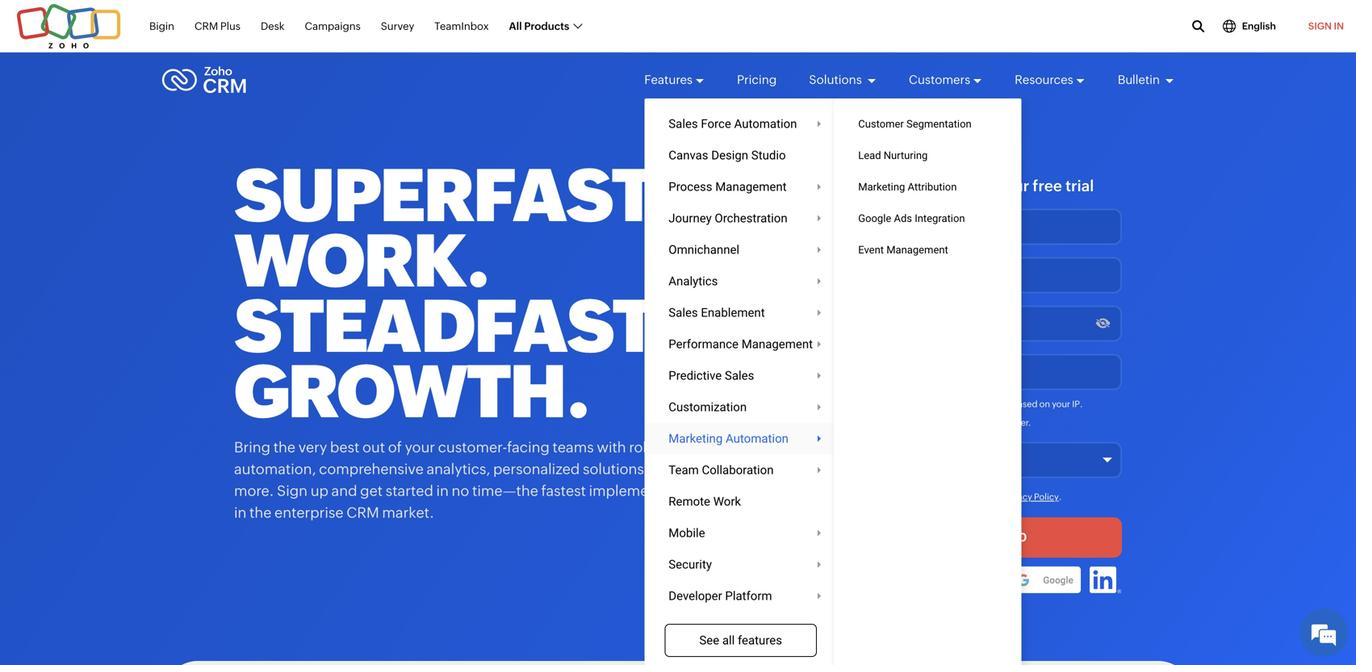 Task type: locate. For each thing, give the bounding box(es) containing it.
your right of
[[405, 439, 435, 456]]

0 horizontal spatial the
[[250, 505, 272, 521]]

desk
[[261, 20, 285, 32]]

1 vertical spatial your
[[1052, 399, 1071, 410]]

team collaboration link
[[645, 455, 837, 486]]

get started with your free trial
[[876, 177, 1094, 195]]

0 horizontal spatial and
[[332, 483, 357, 499]]

1 horizontal spatial crm
[[347, 505, 379, 521]]

1 horizontal spatial with
[[961, 177, 993, 195]]

attribution
[[908, 181, 957, 193]]

2 vertical spatial management
[[742, 337, 813, 351]]

sales up canvas
[[669, 117, 698, 131]]

bigin link
[[149, 11, 174, 41]]

analytics
[[669, 274, 718, 288]]

analytics,
[[427, 461, 490, 478]]

team
[[669, 463, 699, 477]]

1 horizontal spatial your
[[997, 177, 1030, 195]]

your inside superfast work. steadfast growth. bring the very best out of your customer-facing teams with robust automation, comprehensive analytics, personalized solutions, and more. sign up and get started in no time—the fastest implementation in the enterprise crm market.
[[405, 439, 435, 456]]

performance management
[[669, 337, 813, 351]]

with up solutions,
[[597, 439, 626, 456]]

your
[[997, 177, 1030, 195], [1052, 399, 1071, 410], [405, 439, 435, 456]]

lead nurturing link
[[834, 140, 1022, 171]]

all products
[[509, 20, 570, 32]]

team collaboration
[[669, 463, 774, 477]]

management up orchestration
[[716, 180, 787, 194]]

superfast work. steadfast growth. bring the very best out of your customer-facing teams with robust automation, comprehensive analytics, personalized solutions, and more. sign up and get started in no time—the fastest implementation in the enterprise crm market.
[[234, 154, 697, 521]]

in left no at the bottom left
[[436, 483, 449, 499]]

bring
[[234, 439, 271, 456]]

0 horizontal spatial started
[[386, 483, 434, 499]]

solutions,
[[583, 461, 648, 478]]

the up automation,
[[274, 439, 296, 456]]

canvas design studio
[[669, 148, 786, 162]]

omnichannel
[[669, 243, 740, 257]]

0 horizontal spatial with
[[597, 439, 626, 456]]

platform
[[726, 589, 773, 603]]

in
[[1334, 21, 1345, 31]]

customer segmentation link
[[834, 108, 1022, 140]]

1 vertical spatial the
[[250, 505, 272, 521]]

started
[[906, 177, 958, 195], [386, 483, 434, 499]]

marketing for marketing automation
[[669, 432, 723, 446]]

survey link
[[381, 11, 414, 41]]

the down more.
[[250, 505, 272, 521]]

your left the free
[[997, 177, 1030, 195]]

all
[[723, 634, 735, 648]]

and right up
[[332, 483, 357, 499]]

1 horizontal spatial marketing
[[859, 181, 906, 193]]

features
[[738, 634, 782, 648]]

pricing
[[737, 73, 777, 87]]

with inside superfast work. steadfast growth. bring the very best out of your customer-facing teams with robust automation, comprehensive analytics, personalized solutions, and more. sign up and get started in no time—the fastest implementation in the enterprise crm market.
[[597, 439, 626, 456]]

event management
[[859, 244, 949, 256]]

sales enablement
[[669, 306, 765, 320]]

0 horizontal spatial .
[[1059, 492, 1062, 502]]

automation down customization link
[[726, 432, 789, 446]]

. right privacy
[[1059, 492, 1062, 502]]

started up market.
[[386, 483, 434, 499]]

sales force automation link
[[645, 108, 837, 140]]

process management link
[[645, 171, 837, 203]]

in down more.
[[234, 505, 247, 521]]

0 vertical spatial crm
[[195, 20, 218, 32]]

1 vertical spatial in
[[234, 505, 247, 521]]

survey
[[381, 20, 414, 32]]

see
[[700, 634, 720, 648]]

0 horizontal spatial your
[[405, 439, 435, 456]]

marketing
[[859, 181, 906, 193], [669, 432, 723, 446]]

0 vertical spatial started
[[906, 177, 958, 195]]

marketing automation
[[669, 432, 789, 446]]

crm down 'get'
[[347, 505, 379, 521]]

0 vertical spatial and
[[651, 461, 677, 478]]

event management link
[[834, 234, 1022, 266]]

1 vertical spatial and
[[332, 483, 357, 499]]

None submit
[[848, 518, 1123, 558]]

management down google ads integration
[[887, 244, 949, 256]]

growth.
[[234, 350, 589, 434]]

google ads integration link
[[834, 203, 1022, 234]]

center.
[[1003, 418, 1032, 428]]

google
[[859, 212, 892, 225]]

2 vertical spatial your
[[405, 439, 435, 456]]

data center.
[[983, 418, 1032, 428]]

more.
[[234, 483, 274, 499]]

1 vertical spatial marketing
[[669, 432, 723, 446]]

ip
[[1073, 399, 1080, 410]]

customer segmentation
[[859, 118, 972, 130]]

customer
[[859, 118, 904, 130]]

policy
[[1034, 492, 1059, 502]]

marketing inside 'link'
[[669, 432, 723, 446]]

marketing for marketing attribution
[[859, 181, 906, 193]]

sales down analytics
[[669, 306, 698, 320]]

no
[[452, 483, 469, 499]]

lead
[[859, 149, 882, 162]]

in
[[436, 483, 449, 499], [234, 505, 247, 521]]

1 horizontal spatial in
[[436, 483, 449, 499]]

marketing up google at the top of the page
[[859, 181, 906, 193]]

0 vertical spatial sales
[[669, 117, 698, 131]]

with
[[961, 177, 993, 195], [597, 439, 626, 456]]

mobile link
[[645, 518, 837, 549]]

with right attribution
[[961, 177, 993, 195]]

features
[[645, 73, 693, 87]]

0 vertical spatial your
[[997, 177, 1030, 195]]

sign
[[277, 483, 308, 499]]

see all features link
[[665, 624, 817, 657]]

plus
[[220, 20, 241, 32]]

started down lead nurturing "link"
[[906, 177, 958, 195]]

marketing up team
[[669, 432, 723, 446]]

0 horizontal spatial marketing
[[669, 432, 723, 446]]

1 vertical spatial management
[[887, 244, 949, 256]]

enablement
[[701, 306, 765, 320]]

1 horizontal spatial and
[[651, 461, 677, 478]]

enterprise
[[275, 505, 344, 521]]

0 vertical spatial management
[[716, 180, 787, 194]]

automation up studio
[[734, 117, 797, 131]]

crm left plus
[[195, 20, 218, 32]]

1 horizontal spatial started
[[906, 177, 958, 195]]

out
[[363, 439, 385, 456]]

mobile
[[669, 526, 705, 540]]

1 vertical spatial started
[[386, 483, 434, 499]]

started inside superfast work. steadfast growth. bring the very best out of your customer-facing teams with robust automation, comprehensive analytics, personalized solutions, and more. sign up and get started in no time—the fastest implementation in the enterprise crm market.
[[386, 483, 434, 499]]

0 vertical spatial the
[[274, 439, 296, 456]]

your left ip
[[1052, 399, 1071, 410]]

data
[[983, 418, 1001, 428]]

1 vertical spatial sales
[[669, 306, 698, 320]]

based
[[1013, 399, 1038, 410]]

1 vertical spatial with
[[597, 439, 626, 456]]

1 vertical spatial automation
[[726, 432, 789, 446]]

0 vertical spatial marketing
[[859, 181, 906, 193]]

all products link
[[509, 11, 582, 41]]

1 horizontal spatial .
[[1080, 399, 1083, 410]]

the
[[274, 439, 296, 456], [250, 505, 272, 521]]

. right on
[[1080, 399, 1083, 410]]

sales
[[669, 117, 698, 131], [669, 306, 698, 320], [725, 369, 755, 383]]

1 vertical spatial crm
[[347, 505, 379, 521]]

robust
[[629, 439, 673, 456]]

developer
[[669, 589, 723, 603]]

and down robust
[[651, 461, 677, 478]]

crm inside superfast work. steadfast growth. bring the very best out of your customer-facing teams with robust automation, comprehensive analytics, personalized solutions, and more. sign up and get started in no time—the fastest implementation in the enterprise crm market.
[[347, 505, 379, 521]]

management down sales enablement link
[[742, 337, 813, 351]]

sales down performance management link
[[725, 369, 755, 383]]

security
[[669, 558, 712, 572]]

automation,
[[234, 461, 316, 478]]

privacy policy .
[[1003, 492, 1062, 502]]

google ads integration
[[859, 212, 966, 225]]

predictive sales link
[[645, 360, 837, 392]]

very
[[299, 439, 327, 456]]

.
[[1080, 399, 1083, 410], [1059, 492, 1062, 502]]



Task type: describe. For each thing, give the bounding box(es) containing it.
predictive
[[669, 369, 722, 383]]

solutions link
[[809, 58, 877, 102]]

1 horizontal spatial the
[[274, 439, 296, 456]]

customization link
[[645, 392, 837, 423]]

developer platform
[[669, 589, 773, 603]]

sales for sales force automation
[[669, 117, 698, 131]]

marketing automation link
[[645, 423, 837, 455]]

english
[[1243, 21, 1277, 31]]

performance
[[669, 337, 739, 351]]

process management
[[669, 180, 787, 194]]

comprehensive
[[319, 461, 424, 478]]

get
[[876, 177, 902, 195]]

lead nurturing
[[859, 149, 928, 162]]

crm plus
[[195, 20, 241, 32]]

bigin
[[149, 20, 174, 32]]

0 vertical spatial with
[[961, 177, 993, 195]]

remote work link
[[645, 486, 837, 518]]

force
[[701, 117, 731, 131]]

facing
[[507, 439, 550, 456]]

integration
[[915, 212, 966, 225]]

personalized
[[493, 461, 580, 478]]

remote work
[[669, 495, 741, 509]]

journey orchestration
[[669, 211, 788, 225]]

analytics link
[[645, 266, 837, 297]]

management for event management
[[887, 244, 949, 256]]

solutions
[[809, 73, 865, 87]]

canvas design studio link
[[645, 140, 837, 171]]

process
[[669, 180, 713, 194]]

based on your ip .
[[1013, 399, 1083, 410]]

ads
[[894, 212, 913, 225]]

sign in link
[[1297, 10, 1357, 42]]

time—the
[[472, 483, 539, 499]]

work.
[[234, 219, 489, 303]]

2 vertical spatial sales
[[725, 369, 755, 383]]

superfast
[[234, 154, 655, 237]]

crm plus link
[[195, 11, 241, 41]]

omnichannel link
[[645, 234, 837, 266]]

up
[[311, 483, 329, 499]]

campaigns link
[[305, 11, 361, 41]]

pricing link
[[737, 58, 777, 102]]

automation inside 'link'
[[726, 432, 789, 446]]

see all features
[[700, 634, 782, 648]]

zoho crm logo image
[[162, 62, 247, 98]]

sign
[[1309, 21, 1332, 31]]

features link
[[645, 58, 705, 102]]

design
[[712, 148, 749, 162]]

collaboration
[[702, 463, 774, 477]]

privacy policy link
[[1003, 492, 1059, 502]]

predictive sales
[[669, 369, 755, 383]]

0 vertical spatial in
[[436, 483, 449, 499]]

0 horizontal spatial crm
[[195, 20, 218, 32]]

sales force automation
[[669, 117, 797, 131]]

sales for sales enablement
[[669, 306, 698, 320]]

1 vertical spatial .
[[1059, 492, 1062, 502]]

implementation
[[589, 483, 697, 499]]

0 vertical spatial .
[[1080, 399, 1083, 410]]

2 horizontal spatial your
[[1052, 399, 1071, 410]]

bulletin
[[1118, 73, 1163, 87]]

privacy
[[1003, 492, 1033, 502]]

teams
[[553, 439, 594, 456]]

canvas
[[669, 148, 709, 162]]

nurturing
[[884, 149, 928, 162]]

resources link
[[1015, 58, 1086, 102]]

campaigns
[[305, 20, 361, 32]]

on
[[1040, 399, 1051, 410]]

0 vertical spatial automation
[[734, 117, 797, 131]]

customer-
[[438, 439, 507, 456]]

segmentation
[[907, 118, 972, 130]]

orchestration
[[715, 211, 788, 225]]

steadfast
[[234, 285, 656, 368]]

0 horizontal spatial in
[[234, 505, 247, 521]]

management for performance management
[[742, 337, 813, 351]]

journey
[[669, 211, 712, 225]]

performance management link
[[645, 329, 837, 360]]

event
[[859, 244, 884, 256]]

management for process management
[[716, 180, 787, 194]]

best
[[330, 439, 360, 456]]

trial
[[1066, 177, 1094, 195]]

of
[[388, 439, 402, 456]]

fastest
[[542, 483, 586, 499]]

all
[[509, 20, 522, 32]]



Task type: vqa. For each thing, say whether or not it's contained in the screenshot.
Bring
yes



